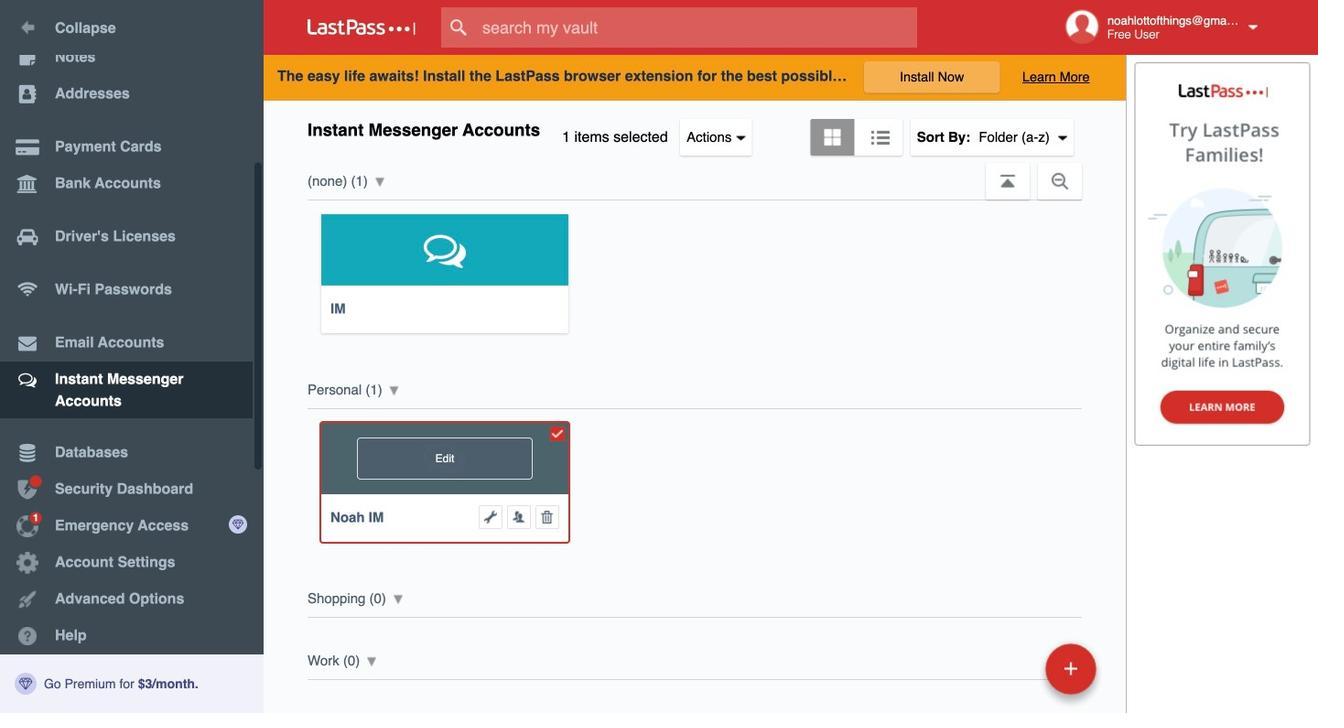 Task type: locate. For each thing, give the bounding box(es) containing it.
new item element
[[920, 643, 1104, 695]]

Search search field
[[441, 7, 953, 48]]



Task type: describe. For each thing, give the bounding box(es) containing it.
search my vault text field
[[441, 7, 953, 48]]

vault options navigation
[[264, 101, 1126, 200]]

new item navigation
[[920, 638, 1108, 713]]

lastpass image
[[308, 19, 416, 36]]

main navigation navigation
[[0, 0, 264, 713]]



Task type: vqa. For each thing, say whether or not it's contained in the screenshot.
New item icon
no



